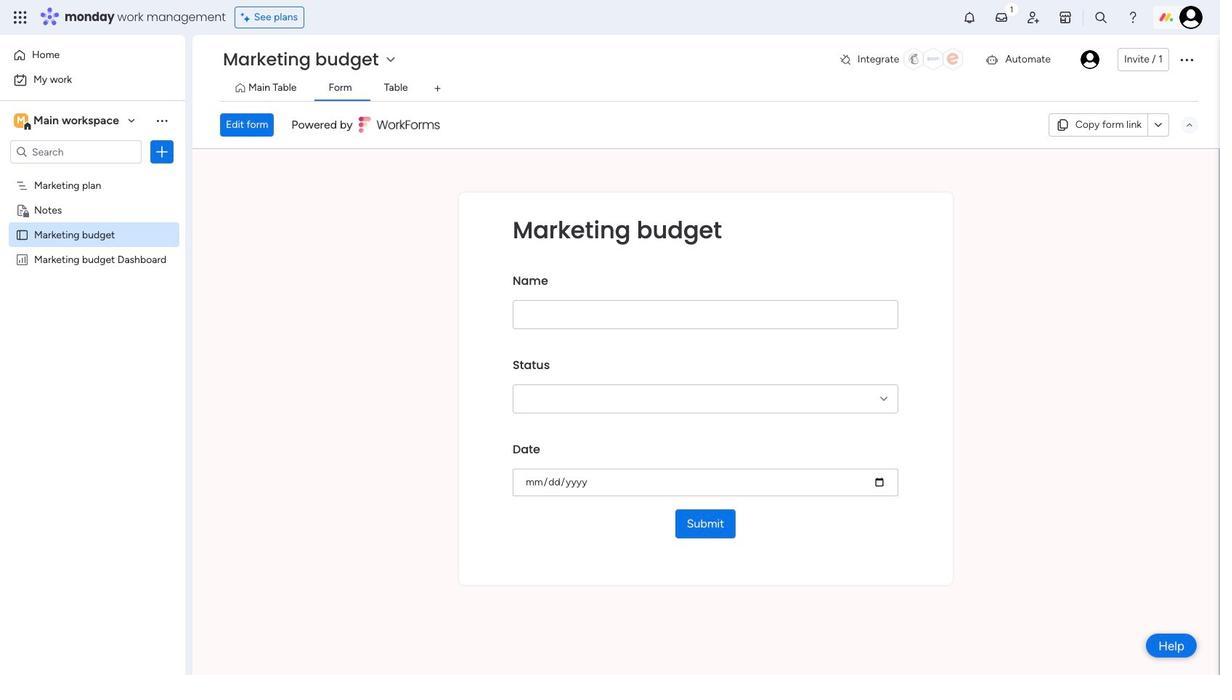 Task type: describe. For each thing, give the bounding box(es) containing it.
1 vertical spatial kendall parks image
[[1081, 50, 1100, 69]]

workspace options image
[[155, 113, 169, 128]]

search everything image
[[1094, 10, 1109, 25]]

public dashboard image
[[15, 252, 29, 266]]

notifications image
[[963, 10, 977, 25]]

workspace image
[[14, 113, 28, 129]]

monday marketplace image
[[1059, 10, 1073, 25]]

help image
[[1126, 10, 1141, 25]]

see plans image
[[241, 9, 254, 25]]

workforms logo image
[[359, 113, 441, 137]]

0 vertical spatial option
[[9, 44, 177, 67]]

0 vertical spatial options image
[[1179, 51, 1196, 68]]

1 group from the top
[[513, 262, 899, 347]]

private board image
[[15, 203, 29, 217]]



Task type: locate. For each thing, give the bounding box(es) containing it.
workspace selection element
[[14, 112, 121, 131]]

1 horizontal spatial options image
[[1179, 51, 1196, 68]]

public board image
[[15, 227, 29, 241]]

0 horizontal spatial options image
[[155, 145, 169, 159]]

kendall parks image
[[1180, 6, 1203, 29], [1081, 50, 1100, 69]]

add view image
[[435, 83, 441, 94]]

options image up collapse icon
[[1179, 51, 1196, 68]]

name text field
[[513, 300, 899, 329]]

2 group from the top
[[513, 347, 899, 431]]

list box
[[0, 170, 185, 468]]

update feed image
[[995, 10, 1009, 25]]

kendall parks image right help icon
[[1180, 6, 1203, 29]]

1 vertical spatial options image
[[155, 145, 169, 159]]

option
[[9, 44, 177, 67], [9, 68, 177, 92], [0, 172, 185, 175]]

form form
[[193, 149, 1219, 675]]

kendall parks image down search everything image
[[1081, 50, 1100, 69]]

0 horizontal spatial kendall parks image
[[1081, 50, 1100, 69]]

options image
[[1179, 51, 1196, 68], [155, 145, 169, 159]]

collapse image
[[1184, 119, 1196, 131]]

Search in workspace field
[[31, 144, 121, 160]]

3 group from the top
[[513, 431, 899, 509]]

1 image
[[1006, 1, 1019, 17]]

select product image
[[13, 10, 28, 25]]

1 horizontal spatial kendall parks image
[[1180, 6, 1203, 29]]

1 vertical spatial option
[[9, 68, 177, 92]]

options image down workspace options image
[[155, 145, 169, 159]]

Choose a date date field
[[513, 469, 899, 496]]

invite members image
[[1027, 10, 1041, 25]]

tab list
[[220, 77, 1199, 101]]

2 vertical spatial option
[[0, 172, 185, 175]]

tab
[[426, 77, 450, 100]]

group
[[513, 262, 899, 347], [513, 347, 899, 431], [513, 431, 899, 509]]

0 vertical spatial kendall parks image
[[1180, 6, 1203, 29]]



Task type: vqa. For each thing, say whether or not it's contained in the screenshot.
field at the top
no



